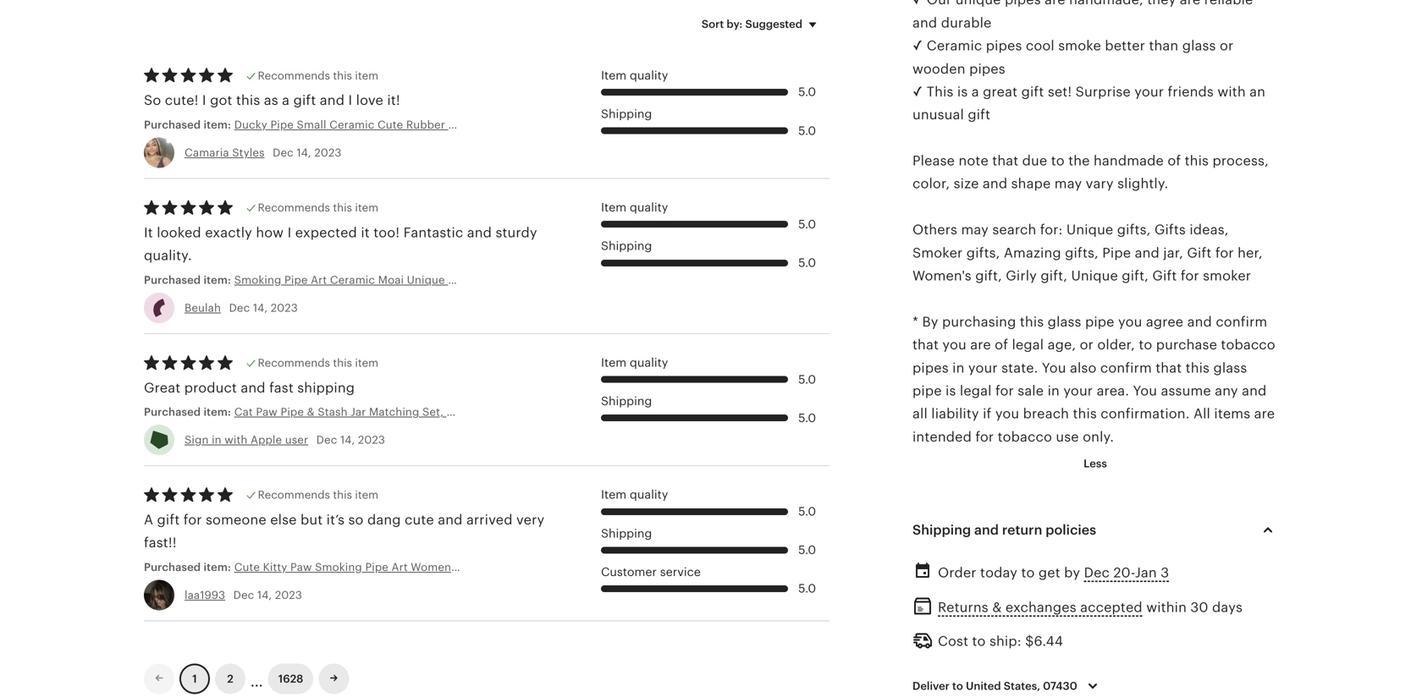 Task type: vqa. For each thing, say whether or not it's contained in the screenshot.
Buy it now
no



Task type: describe. For each thing, give the bounding box(es) containing it.
1 horizontal spatial in
[[953, 361, 965, 376]]

if
[[983, 407, 992, 422]]

shipping
[[297, 381, 355, 396]]

0 horizontal spatial in
[[212, 434, 222, 447]]

1 vertical spatial unique
[[1072, 269, 1119, 284]]

jar,
[[1164, 245, 1184, 261]]

a gift for someone else but it's so dang cute and arrived very fast!!
[[144, 513, 545, 551]]

gift inside a gift for someone else but it's so dang cute and arrived very fast!!
[[157, 513, 180, 528]]

returns & exchanges accepted within 30 days
[[938, 600, 1243, 616]]

less button
[[1072, 449, 1120, 480]]

camaria styles link
[[185, 147, 265, 159]]

that inside please note that due to the handmade of this process, color, size and shape may vary slightly.
[[993, 153, 1019, 169]]

shipping and return policies
[[913, 523, 1097, 538]]

i inside it looked exactly how i expected it too! fantastic and sturdy quality.
[[288, 225, 292, 240]]

30
[[1191, 600, 1209, 616]]

great
[[144, 381, 181, 396]]

assume
[[1162, 384, 1212, 399]]

3 gift, from the left
[[1122, 269, 1149, 284]]

3
[[1161, 566, 1170, 581]]

return
[[1003, 523, 1043, 538]]

only.
[[1083, 430, 1115, 445]]

item quality for sturdy
[[601, 201, 669, 214]]

quality for love
[[630, 68, 669, 82]]

1 5.0 from the top
[[799, 85, 817, 99]]

days
[[1213, 600, 1243, 616]]

by
[[1065, 566, 1081, 581]]

$
[[1026, 635, 1035, 650]]

arrived
[[467, 513, 513, 528]]

sign
[[185, 434, 209, 447]]

get
[[1039, 566, 1061, 581]]

got
[[210, 93, 233, 108]]

so cute! i got this as a gift and i love it!
[[144, 93, 400, 108]]

3 quality from the top
[[630, 356, 669, 370]]

dec 20-jan 3 button
[[1085, 561, 1170, 586]]

purchased item: for gift
[[144, 561, 234, 574]]

than
[[1150, 38, 1179, 53]]

2 horizontal spatial that
[[1156, 361, 1183, 376]]

2 link
[[215, 664, 246, 695]]

0 vertical spatial confirm
[[1217, 315, 1268, 330]]

purchased item: for cute!
[[144, 118, 234, 131]]

2 ✓ from the top
[[913, 38, 924, 53]]

handmade,
[[1070, 0, 1144, 7]]

14, right styles
[[297, 147, 311, 159]]

purchased for looked
[[144, 274, 201, 287]]

it looked exactly how i expected it too! fantastic and sturdy quality.
[[144, 225, 538, 264]]

9 5.0 from the top
[[799, 582, 817, 596]]

07430
[[1044, 680, 1078, 693]]

for:
[[1041, 222, 1063, 238]]

and left love
[[320, 93, 345, 108]]

gift right as
[[294, 93, 316, 108]]

cute
[[405, 513, 434, 528]]

2 vertical spatial you
[[996, 407, 1020, 422]]

united
[[966, 680, 1002, 693]]

so
[[144, 93, 161, 108]]

2 5.0 from the top
[[799, 124, 817, 137]]

cute!
[[165, 93, 199, 108]]

item for else
[[355, 489, 379, 502]]

1 horizontal spatial you
[[1134, 384, 1158, 399]]

to left get
[[1022, 566, 1035, 581]]

recommends this item for i
[[258, 202, 379, 214]]

item for love
[[601, 68, 627, 82]]

as
[[264, 93, 278, 108]]

ship:
[[990, 635, 1022, 650]]

your inside ✓ our unique pipes are handmade, they are reliable and durable ✓ ceramic pipes cool smoke better than glass or wooden pipes ✓ this is a great gift set! surprise your friends with an unusual gift
[[1135, 84, 1165, 99]]

policies
[[1046, 523, 1097, 538]]

slightly.
[[1118, 176, 1169, 192]]

size
[[954, 176, 980, 192]]

recommends for i
[[258, 202, 330, 214]]

reliable
[[1205, 0, 1254, 7]]

2 horizontal spatial in
[[1048, 384, 1060, 399]]

* by purchasing this glass pipe you agree and confirm that you are of legal age, or older, to purchase tobacco pipes in your state. you also confirm that this glass pipe is legal for sale in your area. you assume any and all liability if you breach this confirmation. all items are intended for tobacco use only.
[[913, 315, 1276, 445]]

agree
[[1147, 315, 1184, 330]]

deliver to united states, 07430 button
[[900, 669, 1116, 698]]

for up smoker at right
[[1216, 245, 1235, 261]]

and inside others may search for: unique gifts, gifts ideas, smoker gifts, amazing gifts, pipe and jar, gift for her, women's gift, girly gift, unique gift, gift for smoker
[[1135, 245, 1160, 261]]

2 gift, from the left
[[1041, 269, 1068, 284]]

so
[[349, 513, 364, 528]]

deliver
[[913, 680, 950, 693]]

but
[[301, 513, 323, 528]]

by
[[923, 315, 939, 330]]

search
[[993, 222, 1037, 238]]

all
[[913, 407, 928, 422]]

intended
[[913, 430, 972, 445]]

and inside please note that due to the handmade of this process, color, size and shape may vary slightly.
[[983, 176, 1008, 192]]

0 horizontal spatial gifts,
[[967, 245, 1001, 261]]

glass inside ✓ our unique pipes are handmade, they are reliable and durable ✓ ceramic pipes cool smoke better than glass or wooden pipes ✓ this is a great gift set! surprise your friends with an unusual gift
[[1183, 38, 1217, 53]]

it!
[[387, 93, 400, 108]]

jan
[[1136, 566, 1158, 581]]

2 horizontal spatial gifts,
[[1118, 222, 1151, 238]]

…
[[251, 667, 263, 692]]

laa1993 dec 14, 2023
[[185, 590, 302, 602]]

fast
[[269, 381, 294, 396]]

14, right laa1993
[[257, 590, 272, 602]]

deliver to united states, 07430
[[913, 680, 1078, 693]]

item: for and
[[204, 406, 231, 419]]

14, right beulah at the top left of the page
[[253, 302, 268, 315]]

a
[[144, 513, 153, 528]]

purchase
[[1157, 338, 1218, 353]]

1 vertical spatial you
[[943, 338, 967, 353]]

2023 down else
[[275, 590, 302, 602]]

&
[[993, 600, 1002, 616]]

for left sale
[[996, 384, 1015, 399]]

and left fast
[[241, 381, 266, 396]]

item for i
[[355, 202, 379, 214]]

this up so cute! i got this as a gift and i love it!
[[333, 69, 352, 82]]

also
[[1071, 361, 1097, 376]]

dec right user
[[317, 434, 337, 447]]

recommends for this
[[258, 69, 330, 82]]

with inside ✓ our unique pipes are handmade, they are reliable and durable ✓ ceramic pipes cool smoke better than glass or wooden pipes ✓ this is a great gift set! surprise your friends with an unusual gift
[[1218, 84, 1247, 99]]

confirmation.
[[1101, 407, 1190, 422]]

process,
[[1213, 153, 1270, 169]]

quality for and
[[630, 488, 669, 502]]

note
[[959, 153, 989, 169]]

2023 right user
[[358, 434, 385, 447]]

item quality for love
[[601, 68, 669, 82]]

dec right styles
[[273, 147, 294, 159]]

to right cost
[[973, 635, 986, 650]]

else
[[270, 513, 297, 528]]

purchased for cute!
[[144, 118, 201, 131]]

it
[[144, 225, 153, 240]]

sort by: suggested
[[702, 18, 803, 30]]

1 gift, from the left
[[976, 269, 1003, 284]]

this down girly
[[1020, 315, 1045, 330]]

1 ✓ from the top
[[913, 0, 924, 7]]

less
[[1084, 458, 1108, 471]]

2
[[227, 673, 234, 686]]

are up cool
[[1045, 0, 1066, 7]]

1 vertical spatial tobacco
[[998, 430, 1053, 445]]

girly
[[1006, 269, 1038, 284]]

this up 'expected'
[[333, 202, 352, 214]]

may inside please note that due to the handmade of this process, color, size and shape may vary slightly.
[[1055, 176, 1083, 192]]

surprise
[[1076, 84, 1131, 99]]

20-
[[1114, 566, 1136, 581]]

for inside a gift for someone else but it's so dang cute and arrived very fast!!
[[184, 513, 202, 528]]

1 horizontal spatial your
[[1064, 384, 1094, 399]]

quality.
[[144, 248, 192, 264]]

suggested
[[746, 18, 803, 30]]

0 vertical spatial gift
[[1188, 245, 1212, 261]]

1628 link
[[268, 664, 314, 695]]

or inside ✓ our unique pipes are handmade, they are reliable and durable ✓ ceramic pipes cool smoke better than glass or wooden pipes ✓ this is a great gift set! surprise your friends with an unusual gift
[[1220, 38, 1234, 53]]

2 horizontal spatial i
[[349, 93, 353, 108]]

dang
[[368, 513, 401, 528]]

an
[[1250, 84, 1266, 99]]

item for and
[[601, 488, 627, 502]]

camaria
[[185, 147, 229, 159]]

1 vertical spatial gift
[[1153, 269, 1178, 284]]

age,
[[1048, 338, 1077, 353]]

recommends this item for shipping
[[258, 357, 379, 370]]

recommends for else
[[258, 489, 330, 502]]

gifts
[[1155, 222, 1187, 238]]

this left as
[[236, 93, 260, 108]]

for down jar,
[[1181, 269, 1200, 284]]

dec right by at the bottom of page
[[1085, 566, 1110, 581]]

fantastic
[[404, 225, 464, 240]]

0 horizontal spatial pipe
[[913, 384, 942, 399]]



Task type: locate. For each thing, give the bounding box(es) containing it.
1 item from the top
[[601, 68, 627, 82]]

that left due
[[993, 153, 1019, 169]]

item: for for
[[204, 561, 231, 574]]

6 5.0 from the top
[[799, 412, 817, 425]]

6.44
[[1035, 635, 1064, 650]]

0 horizontal spatial with
[[225, 434, 248, 447]]

color,
[[913, 176, 950, 192]]

are right they
[[1181, 0, 1201, 7]]

returns
[[938, 600, 989, 616]]

gift right a
[[157, 513, 180, 528]]

5 5.0 from the top
[[799, 373, 817, 386]]

and inside ✓ our unique pipes are handmade, they are reliable and durable ✓ ceramic pipes cool smoke better than glass or wooden pipes ✓ this is a great gift set! surprise your friends with an unusual gift
[[913, 15, 938, 30]]

unique
[[1067, 222, 1114, 238], [1072, 269, 1119, 284]]

1 purchased item: from the top
[[144, 118, 234, 131]]

1 item: from the top
[[204, 118, 231, 131]]

shipping
[[601, 107, 652, 121], [601, 239, 652, 253], [601, 395, 652, 408], [913, 523, 972, 538], [601, 527, 652, 541]]

unique
[[956, 0, 1002, 7]]

or up also
[[1080, 338, 1094, 353]]

2 recommends this item from the top
[[258, 202, 379, 214]]

set!
[[1048, 84, 1072, 99]]

a inside ✓ our unique pipes are handmade, they are reliable and durable ✓ ceramic pipes cool smoke better than glass or wooden pipes ✓ this is a great gift set! surprise your friends with an unusual gift
[[972, 84, 980, 99]]

you down age,
[[1043, 361, 1067, 376]]

0 vertical spatial pipe
[[1086, 315, 1115, 330]]

2 horizontal spatial your
[[1135, 84, 1165, 99]]

1 vertical spatial in
[[1048, 384, 1060, 399]]

pipes down by
[[913, 361, 949, 376]]

older,
[[1098, 338, 1136, 353]]

very
[[517, 513, 545, 528]]

someone
[[206, 513, 267, 528]]

3 5.0 from the top
[[799, 218, 817, 231]]

to inside please note that due to the handmade of this process, color, size and shape may vary slightly.
[[1052, 153, 1065, 169]]

are
[[1045, 0, 1066, 7], [1181, 0, 1201, 7], [971, 338, 992, 353], [1255, 407, 1276, 422]]

tobacco
[[1222, 338, 1276, 353], [998, 430, 1053, 445]]

beulah dec 14, 2023
[[185, 302, 298, 315]]

0 horizontal spatial may
[[962, 222, 989, 238]]

shipping for sturdy
[[601, 239, 652, 253]]

0 vertical spatial is
[[958, 84, 968, 99]]

3 item from the top
[[355, 357, 379, 370]]

item: for i
[[204, 118, 231, 131]]

recommends for shipping
[[258, 357, 330, 370]]

gifts, up pipe
[[1118, 222, 1151, 238]]

1 horizontal spatial confirm
[[1217, 315, 1268, 330]]

2 item from the top
[[601, 201, 627, 214]]

are right items
[[1255, 407, 1276, 422]]

1628
[[278, 673, 303, 686]]

4 purchased item: from the top
[[144, 561, 234, 574]]

friends
[[1168, 84, 1215, 99]]

2 quality from the top
[[630, 201, 669, 214]]

pipe up all
[[913, 384, 942, 399]]

8 5.0 from the top
[[799, 544, 817, 557]]

legal
[[1013, 338, 1044, 353], [960, 384, 992, 399]]

shipping for and
[[601, 527, 652, 541]]

1 horizontal spatial gift
[[1188, 245, 1212, 261]]

this
[[927, 84, 954, 99]]

may left search
[[962, 222, 989, 238]]

0 vertical spatial glass
[[1183, 38, 1217, 53]]

you right 'if'
[[996, 407, 1020, 422]]

shipping for love
[[601, 107, 652, 121]]

0 horizontal spatial a
[[282, 93, 290, 108]]

customer service
[[601, 566, 701, 579]]

that
[[993, 153, 1019, 169], [913, 338, 939, 353], [1156, 361, 1183, 376]]

2023 down how
[[271, 302, 298, 315]]

and inside dropdown button
[[975, 523, 999, 538]]

purchased item: up laa1993
[[144, 561, 234, 574]]

may inside others may search for: unique gifts, gifts ideas, smoker gifts, amazing gifts, pipe and jar, gift for her, women's gift, girly gift, unique gift, gift for smoker
[[962, 222, 989, 238]]

1 horizontal spatial pipe
[[1086, 315, 1115, 330]]

smoke
[[1059, 38, 1102, 53]]

durable
[[942, 15, 992, 30]]

1 vertical spatial may
[[962, 222, 989, 238]]

*
[[913, 315, 919, 330]]

and down our
[[913, 15, 938, 30]]

0 vertical spatial of
[[1168, 153, 1182, 169]]

in right sign
[[212, 434, 222, 447]]

0 horizontal spatial your
[[969, 361, 998, 376]]

0 vertical spatial with
[[1218, 84, 1247, 99]]

and left jar,
[[1135, 245, 1160, 261]]

purchased for gift
[[144, 561, 201, 574]]

ideas,
[[1190, 222, 1229, 238]]

unique down pipe
[[1072, 269, 1119, 284]]

0 horizontal spatial legal
[[960, 384, 992, 399]]

pipe
[[1086, 315, 1115, 330], [913, 384, 942, 399]]

✓ left this
[[913, 84, 924, 99]]

4 recommends from the top
[[258, 489, 330, 502]]

0 horizontal spatial tobacco
[[998, 430, 1053, 445]]

0 horizontal spatial or
[[1080, 338, 1094, 353]]

quality for sturdy
[[630, 201, 669, 214]]

gifts,
[[1118, 222, 1151, 238], [967, 245, 1001, 261], [1066, 245, 1099, 261]]

0 vertical spatial you
[[1043, 361, 1067, 376]]

1 horizontal spatial is
[[958, 84, 968, 99]]

1 horizontal spatial with
[[1218, 84, 1247, 99]]

or down reliable
[[1220, 38, 1234, 53]]

3 purchased from the top
[[144, 406, 201, 419]]

1 vertical spatial with
[[225, 434, 248, 447]]

too!
[[374, 225, 400, 240]]

shipping inside shipping and return policies dropdown button
[[913, 523, 972, 538]]

for down 'if'
[[976, 430, 995, 445]]

item: down got
[[204, 118, 231, 131]]

✓
[[913, 0, 924, 7], [913, 38, 924, 53], [913, 84, 924, 99]]

is up "liability"
[[946, 384, 957, 399]]

in up "liability"
[[953, 361, 965, 376]]

gift down great
[[968, 107, 991, 123]]

0 vertical spatial your
[[1135, 84, 1165, 99]]

3 item quality from the top
[[601, 356, 669, 370]]

item for this
[[355, 69, 379, 82]]

gift left set!
[[1022, 84, 1045, 99]]

4 quality from the top
[[630, 488, 669, 502]]

expected
[[295, 225, 357, 240]]

legal up the state.
[[1013, 338, 1044, 353]]

you up confirmation.
[[1134, 384, 1158, 399]]

4 item from the top
[[601, 488, 627, 502]]

1 vertical spatial that
[[913, 338, 939, 353]]

is inside * by purchasing this glass pipe you agree and confirm that you are of legal age, or older, to purchase tobacco pipes in your state. you also confirm that this glass pipe is legal for sale in your area. you assume any and all liability if you breach this confirmation. all items are intended for tobacco use only.
[[946, 384, 957, 399]]

ceramic
[[927, 38, 983, 53]]

1 vertical spatial ✓
[[913, 38, 924, 53]]

2 vertical spatial in
[[212, 434, 222, 447]]

0 vertical spatial unique
[[1067, 222, 1114, 238]]

1 horizontal spatial of
[[1168, 153, 1182, 169]]

gift, left girly
[[976, 269, 1003, 284]]

1 recommends from the top
[[258, 69, 330, 82]]

0 vertical spatial in
[[953, 361, 965, 376]]

dec
[[273, 147, 294, 159], [229, 302, 250, 315], [317, 434, 337, 447], [1085, 566, 1110, 581], [233, 590, 254, 602]]

beulah link
[[185, 302, 221, 315]]

4 recommends this item from the top
[[258, 489, 379, 502]]

is inside ✓ our unique pipes are handmade, they are reliable and durable ✓ ceramic pipes cool smoke better than glass or wooden pipes ✓ this is a great gift set! surprise your friends with an unusual gift
[[958, 84, 968, 99]]

1 horizontal spatial you
[[996, 407, 1020, 422]]

this up 'only.'
[[1074, 407, 1098, 422]]

pipes left cool
[[987, 38, 1023, 53]]

4 5.0 from the top
[[799, 256, 817, 270]]

0 vertical spatial you
[[1119, 315, 1143, 330]]

2 vertical spatial ✓
[[913, 84, 924, 99]]

service
[[660, 566, 701, 579]]

3 ✓ from the top
[[913, 84, 924, 99]]

purchased down "quality."
[[144, 274, 201, 287]]

2 item: from the top
[[204, 274, 231, 287]]

items
[[1215, 407, 1251, 422]]

2 recommends from the top
[[258, 202, 330, 214]]

accepted
[[1081, 600, 1143, 616]]

item: for exactly
[[204, 274, 231, 287]]

1
[[192, 673, 197, 686]]

to inside * by purchasing this glass pipe you agree and confirm that you are of legal age, or older, to purchase tobacco pipes in your state. you also confirm that this glass pipe is legal for sale in your area. you assume any and all liability if you breach this confirmation. all items are intended for tobacco use only.
[[1139, 338, 1153, 353]]

to inside dropdown button
[[953, 680, 964, 693]]

recommends up fast
[[258, 357, 330, 370]]

2 purchased item: from the top
[[144, 274, 234, 287]]

apple
[[251, 434, 282, 447]]

4 item quality from the top
[[601, 488, 669, 502]]

you up older,
[[1119, 315, 1143, 330]]

3 recommends this item from the top
[[258, 357, 379, 370]]

order today to get by dec 20-jan 3
[[938, 566, 1170, 581]]

and right any
[[1243, 384, 1267, 399]]

recommends up how
[[258, 202, 330, 214]]

to left the at top right
[[1052, 153, 1065, 169]]

1 vertical spatial pipe
[[913, 384, 942, 399]]

0 vertical spatial tobacco
[[1222, 338, 1276, 353]]

that down by
[[913, 338, 939, 353]]

love
[[356, 93, 384, 108]]

purchased item: for product
[[144, 406, 234, 419]]

and right cute
[[438, 513, 463, 528]]

2023 down so cute! i got this as a gift and i love it!
[[314, 147, 342, 159]]

handmade
[[1094, 153, 1165, 169]]

2 horizontal spatial you
[[1119, 315, 1143, 330]]

✓ our unique pipes are handmade, they are reliable and durable ✓ ceramic pipes cool smoke better than glass or wooden pipes ✓ this is a great gift set! surprise your friends with an unusual gift
[[913, 0, 1266, 123]]

pipes inside * by purchasing this glass pipe you agree and confirm that you are of legal age, or older, to purchase tobacco pipes in your state. you also confirm that this glass pipe is legal for sale in your area. you assume any and all liability if you breach this confirmation. all items are intended for tobacco use only.
[[913, 361, 949, 376]]

0 horizontal spatial gift,
[[976, 269, 1003, 284]]

confirm down older,
[[1101, 361, 1153, 376]]

gift, down amazing
[[1041, 269, 1068, 284]]

laa1993
[[185, 590, 225, 602]]

you down purchasing
[[943, 338, 967, 353]]

are down purchasing
[[971, 338, 992, 353]]

0 horizontal spatial you
[[943, 338, 967, 353]]

recommends this item up so cute! i got this as a gift and i love it!
[[258, 69, 379, 82]]

better
[[1106, 38, 1146, 53]]

1 purchased from the top
[[144, 118, 201, 131]]

of up the state.
[[995, 338, 1009, 353]]

pipes
[[1005, 0, 1042, 7], [987, 38, 1023, 53], [970, 61, 1006, 76], [913, 361, 949, 376]]

1 vertical spatial glass
[[1048, 315, 1082, 330]]

4 item from the top
[[355, 489, 379, 502]]

1 horizontal spatial a
[[972, 84, 980, 99]]

laa1993 link
[[185, 590, 225, 602]]

glass up any
[[1214, 361, 1248, 376]]

this up shipping at the left bottom of the page
[[333, 357, 352, 370]]

1 item from the top
[[355, 69, 379, 82]]

✓ up wooden
[[913, 38, 924, 53]]

your left "friends"
[[1135, 84, 1165, 99]]

purchased for product
[[144, 406, 201, 419]]

1 horizontal spatial or
[[1220, 38, 1234, 53]]

user
[[285, 434, 308, 447]]

purchased item: down cute!
[[144, 118, 234, 131]]

0 vertical spatial legal
[[1013, 338, 1044, 353]]

7 5.0 from the top
[[799, 505, 817, 519]]

4 item: from the top
[[204, 561, 231, 574]]

1 horizontal spatial that
[[993, 153, 1019, 169]]

to left united
[[953, 680, 964, 693]]

for
[[1216, 245, 1235, 261], [1181, 269, 1200, 284], [996, 384, 1015, 399], [976, 430, 995, 445], [184, 513, 202, 528]]

1 horizontal spatial gifts,
[[1066, 245, 1099, 261]]

confirm down smoker at right
[[1217, 315, 1268, 330]]

purchased item: for looked
[[144, 274, 234, 287]]

this up it's
[[333, 489, 352, 502]]

0 horizontal spatial is
[[946, 384, 957, 399]]

0 horizontal spatial of
[[995, 338, 1009, 353]]

0 vertical spatial or
[[1220, 38, 1234, 53]]

purchased down the great
[[144, 406, 201, 419]]

recommends this item up but
[[258, 489, 379, 502]]

pipes right unique
[[1005, 0, 1042, 7]]

1 item quality from the top
[[601, 68, 669, 82]]

recommends this item for this
[[258, 69, 379, 82]]

order
[[938, 566, 977, 581]]

for left someone
[[184, 513, 202, 528]]

gift down ideas,
[[1188, 245, 1212, 261]]

of inside * by purchasing this glass pipe you agree and confirm that you are of legal age, or older, to purchase tobacco pipes in your state. you also confirm that this glass pipe is legal for sale in your area. you assume any and all liability if you breach this confirmation. all items are intended for tobacco use only.
[[995, 338, 1009, 353]]

liability
[[932, 407, 980, 422]]

1 link
[[180, 664, 210, 695]]

in right sale
[[1048, 384, 1060, 399]]

this left 'process,'
[[1185, 153, 1210, 169]]

that up assume
[[1156, 361, 1183, 376]]

sort by: suggested button
[[689, 6, 836, 42]]

2 purchased from the top
[[144, 274, 201, 287]]

and up purchase
[[1188, 315, 1213, 330]]

purchasing
[[943, 315, 1017, 330]]

and inside a gift for someone else but it's so dang cute and arrived very fast!!
[[438, 513, 463, 528]]

14, right user
[[340, 434, 355, 447]]

item for shipping
[[355, 357, 379, 370]]

3 item: from the top
[[204, 406, 231, 419]]

0 horizontal spatial you
[[1043, 361, 1067, 376]]

1 recommends this item from the top
[[258, 69, 379, 82]]

2 vertical spatial your
[[1064, 384, 1094, 399]]

recommends this item up shipping at the left bottom of the page
[[258, 357, 379, 370]]

2 vertical spatial glass
[[1214, 361, 1248, 376]]

pipe
[[1103, 245, 1132, 261]]

your left the state.
[[969, 361, 998, 376]]

dec right laa1993
[[233, 590, 254, 602]]

2 vertical spatial that
[[1156, 361, 1183, 376]]

2 item from the top
[[355, 202, 379, 214]]

or inside * by purchasing this glass pipe you agree and confirm that you are of legal age, or older, to purchase tobacco pipes in your state. you also confirm that this glass pipe is legal for sale in your area. you assume any and all liability if you breach this confirmation. all items are intended for tobacco use only.
[[1080, 338, 1094, 353]]

this down purchase
[[1186, 361, 1210, 376]]

1 vertical spatial or
[[1080, 338, 1094, 353]]

gift
[[1188, 245, 1212, 261], [1153, 269, 1178, 284]]

smoker
[[913, 245, 963, 261]]

0 vertical spatial may
[[1055, 176, 1083, 192]]

amazing
[[1004, 245, 1062, 261]]

and left sturdy
[[467, 225, 492, 240]]

4 purchased from the top
[[144, 561, 201, 574]]

unusual
[[913, 107, 965, 123]]

2 item quality from the top
[[601, 201, 669, 214]]

of up slightly. in the right top of the page
[[1168, 153, 1182, 169]]

our
[[927, 0, 952, 7]]

2 horizontal spatial gift,
[[1122, 269, 1149, 284]]

item: up beulah at the top left of the page
[[204, 274, 231, 287]]

fast!!
[[144, 536, 177, 551]]

1 quality from the top
[[630, 68, 669, 82]]

of inside please note that due to the handmade of this process, color, size and shape may vary slightly.
[[1168, 153, 1182, 169]]

shape
[[1012, 176, 1051, 192]]

item for sturdy
[[601, 201, 627, 214]]

0 vertical spatial that
[[993, 153, 1019, 169]]

sale
[[1018, 384, 1044, 399]]

1 horizontal spatial tobacco
[[1222, 338, 1276, 353]]

wooden
[[913, 61, 966, 76]]

tobacco up any
[[1222, 338, 1276, 353]]

0 horizontal spatial confirm
[[1101, 361, 1153, 376]]

1 horizontal spatial i
[[288, 225, 292, 240]]

this inside please note that due to the handmade of this process, color, size and shape may vary slightly.
[[1185, 153, 1210, 169]]

1 vertical spatial is
[[946, 384, 957, 399]]

glass right than
[[1183, 38, 1217, 53]]

1 vertical spatial your
[[969, 361, 998, 376]]

and right 'size'
[[983, 176, 1008, 192]]

gift, down pipe
[[1122, 269, 1149, 284]]

sort
[[702, 18, 724, 30]]

purchased
[[144, 118, 201, 131], [144, 274, 201, 287], [144, 406, 201, 419], [144, 561, 201, 574]]

0 horizontal spatial gift
[[1153, 269, 1178, 284]]

tobacco down breach
[[998, 430, 1053, 445]]

i
[[202, 93, 206, 108], [349, 93, 353, 108], [288, 225, 292, 240]]

1 horizontal spatial legal
[[1013, 338, 1044, 353]]

and inside it looked exactly how i expected it too! fantastic and sturdy quality.
[[467, 225, 492, 240]]

0 vertical spatial ✓
[[913, 0, 924, 7]]

sturdy
[[496, 225, 538, 240]]

is right this
[[958, 84, 968, 99]]

i right how
[[288, 225, 292, 240]]

recommends up else
[[258, 489, 330, 502]]

use
[[1057, 430, 1080, 445]]

1 horizontal spatial may
[[1055, 176, 1083, 192]]

0 horizontal spatial that
[[913, 338, 939, 353]]

glass up age,
[[1048, 315, 1082, 330]]

recommends this item for else
[[258, 489, 379, 502]]

looked
[[157, 225, 201, 240]]

3 purchased item: from the top
[[144, 406, 234, 419]]

3 item from the top
[[601, 356, 627, 370]]

you
[[1119, 315, 1143, 330], [943, 338, 967, 353], [996, 407, 1020, 422]]

camaria styles dec 14, 2023
[[185, 147, 342, 159]]

is
[[958, 84, 968, 99], [946, 384, 957, 399]]

3 recommends from the top
[[258, 357, 330, 370]]

1 vertical spatial confirm
[[1101, 361, 1153, 376]]

14,
[[297, 147, 311, 159], [253, 302, 268, 315], [340, 434, 355, 447], [257, 590, 272, 602]]

purchased item: up sign
[[144, 406, 234, 419]]

1 vertical spatial you
[[1134, 384, 1158, 399]]

styles
[[232, 147, 265, 159]]

dec right beulah at the top left of the page
[[229, 302, 250, 315]]

state.
[[1002, 361, 1039, 376]]

recommends up so cute! i got this as a gift and i love it!
[[258, 69, 330, 82]]

1 vertical spatial legal
[[960, 384, 992, 399]]

1 horizontal spatial gift,
[[1041, 269, 1068, 284]]

i left love
[[349, 93, 353, 108]]

pipe up older,
[[1086, 315, 1115, 330]]

pipes up great
[[970, 61, 1006, 76]]

0 horizontal spatial i
[[202, 93, 206, 108]]

sign in with apple user link
[[185, 434, 308, 447]]

item quality for and
[[601, 488, 669, 502]]

1 vertical spatial of
[[995, 338, 1009, 353]]

and left return
[[975, 523, 999, 538]]

any
[[1216, 384, 1239, 399]]

gifts, left pipe
[[1066, 245, 1099, 261]]

to right older,
[[1139, 338, 1153, 353]]

purchased down cute!
[[144, 118, 201, 131]]

purchased item: up beulah at the top left of the page
[[144, 274, 234, 287]]



